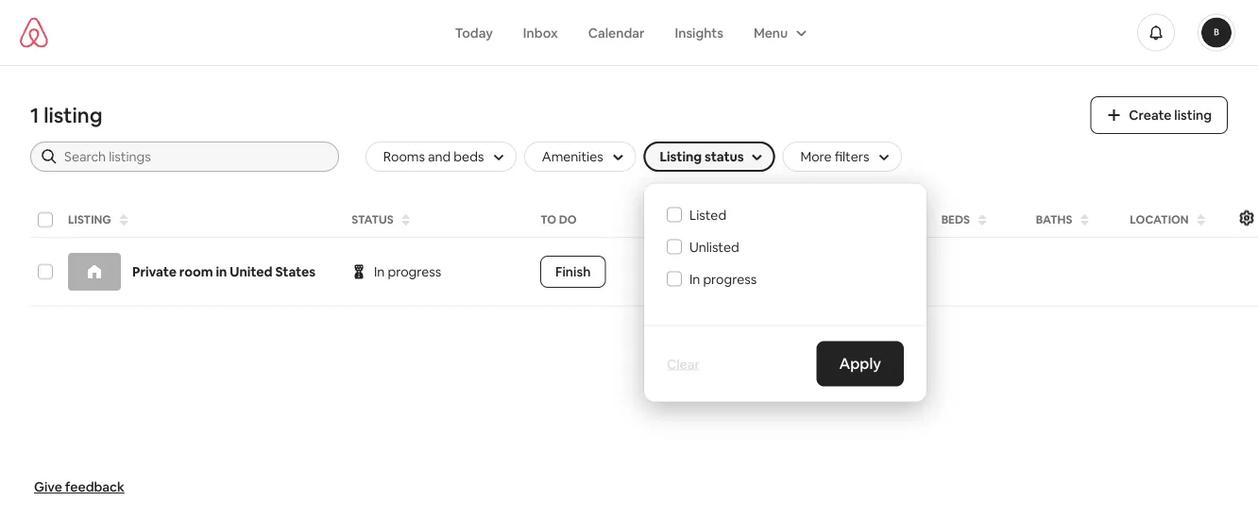 Task type: describe. For each thing, give the bounding box(es) containing it.
room
[[179, 264, 213, 281]]

1
[[30, 102, 39, 129]]

feedback
[[65, 479, 125, 496]]

clear button
[[660, 348, 708, 380]]

beds button
[[936, 207, 1027, 233]]

baths button
[[1031, 207, 1121, 233]]

menu button
[[739, 15, 819, 51]]

status button
[[346, 207, 531, 233]]

create listing
[[1130, 107, 1212, 124]]

give feedback
[[34, 479, 125, 496]]

1 listing
[[30, 102, 102, 129]]

inbox
[[523, 24, 558, 41]]

status
[[352, 213, 393, 227]]

in progress for private room in united states
[[374, 264, 442, 281]]

calendar
[[588, 24, 645, 41]]

insights
[[675, 24, 724, 41]]

in for private room in united states
[[374, 264, 385, 281]]

united
[[230, 264, 273, 281]]

in progress for unlisted
[[690, 271, 757, 288]]

1 listing heading
[[30, 102, 1068, 129]]

unlisted
[[690, 239, 740, 256]]

private room in united states
[[132, 264, 316, 281]]

Search text field
[[64, 147, 326, 166]]

in for unlisted
[[690, 271, 701, 288]]

finish
[[556, 264, 591, 281]]

listing for listing status
[[660, 148, 702, 165]]

give
[[34, 479, 62, 496]]

insights link
[[660, 15, 739, 51]]

listing button
[[62, 207, 342, 233]]

progress for unlisted
[[703, 271, 757, 288]]

create listing link
[[1091, 96, 1229, 134]]



Task type: locate. For each thing, give the bounding box(es) containing it.
today link
[[440, 15, 508, 51]]

1 horizontal spatial in progress
[[690, 271, 757, 288]]

instant book off image
[[730, 265, 745, 280]]

instant book
[[730, 213, 814, 227]]

location button
[[1125, 207, 1259, 233]]

status
[[705, 148, 744, 165]]

in progress inside apply dialog
[[690, 271, 757, 288]]

0 horizontal spatial in progress
[[374, 264, 442, 281]]

listing inside listing status dropdown button
[[660, 148, 702, 165]]

apply dialog
[[644, 183, 927, 403]]

give feedback button
[[26, 472, 132, 504]]

listing for listing
[[68, 213, 111, 227]]

in progress
[[374, 264, 442, 281], [690, 271, 757, 288]]

in progress down unlisted
[[690, 271, 757, 288]]

in down unlisted
[[690, 271, 701, 288]]

main navigation menu image
[[1202, 17, 1232, 48]]

0 horizontal spatial listing
[[68, 213, 111, 227]]

apply
[[840, 354, 882, 374]]

listing status button
[[644, 142, 776, 172]]

in
[[374, 264, 385, 281], [690, 271, 701, 288]]

in inside apply dialog
[[690, 271, 701, 288]]

0 horizontal spatial in
[[374, 264, 385, 281]]

listing for create listing
[[1175, 107, 1212, 124]]

create
[[1130, 107, 1172, 124]]

calendar link
[[573, 15, 660, 51]]

instant
[[730, 213, 778, 227]]

listing for 1 listing
[[44, 102, 102, 129]]

progress down the status button
[[388, 264, 442, 281]]

finish link
[[541, 256, 606, 288]]

listing inside listing button
[[68, 213, 111, 227]]

off
[[752, 264, 772, 281]]

listing status
[[660, 148, 744, 165]]

in progress down the status button
[[374, 264, 442, 281]]

listing
[[44, 102, 102, 129], [1175, 107, 1212, 124]]

listed
[[690, 206, 727, 223]]

1 horizontal spatial progress
[[703, 271, 757, 288]]

1 horizontal spatial in
[[690, 271, 701, 288]]

listing inside "link"
[[1175, 107, 1212, 124]]

menu
[[754, 24, 788, 41]]

book
[[780, 213, 814, 227]]

apply button
[[817, 342, 904, 387]]

clear
[[667, 356, 700, 373]]

in down status
[[374, 264, 385, 281]]

instant book button
[[724, 207, 836, 233]]

progress
[[388, 264, 442, 281], [703, 271, 757, 288]]

baths
[[1036, 213, 1073, 227]]

listing
[[660, 148, 702, 165], [68, 213, 111, 227]]

listing right 1
[[44, 102, 102, 129]]

0 horizontal spatial listing
[[44, 102, 102, 129]]

today
[[455, 24, 493, 41]]

progress inside apply dialog
[[703, 271, 757, 288]]

beds
[[942, 213, 971, 227]]

progress down unlisted
[[703, 271, 757, 288]]

private
[[132, 264, 177, 281]]

1 horizontal spatial listing
[[660, 148, 702, 165]]

location
[[1131, 213, 1190, 227]]

0 vertical spatial listing
[[660, 148, 702, 165]]

1 horizontal spatial listing
[[1175, 107, 1212, 124]]

progress for private room in united states
[[388, 264, 442, 281]]

1 vertical spatial listing
[[68, 213, 111, 227]]

states
[[275, 264, 316, 281]]

0 horizontal spatial progress
[[388, 264, 442, 281]]

in
[[216, 264, 227, 281]]

listing right create
[[1175, 107, 1212, 124]]

inbox link
[[508, 15, 573, 51]]



Task type: vqa. For each thing, say whether or not it's contained in the screenshot.
'Seattle.'
no



